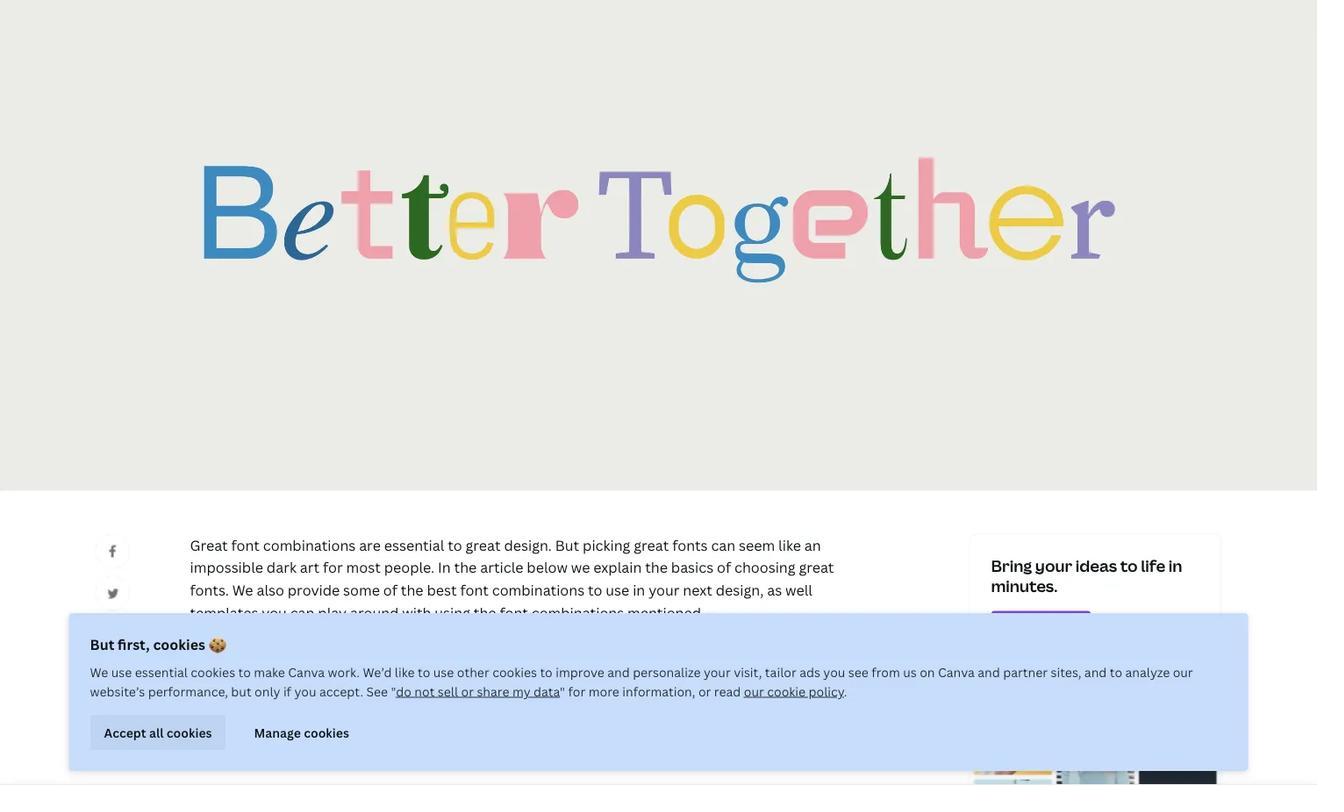 Task type: describe. For each thing, give the bounding box(es) containing it.
2 canva from the left
[[938, 664, 975, 680]]

you inside great font combinations are essential to great design. but picking great fonts can seem like an impossible dark art for most people. in the article below we explain the basics of choosing great fonts. we also provide some of the best font combinations to use in your next design, as well templates you can play around with using the font combinations mentioned.
[[262, 603, 287, 622]]

well
[[785, 581, 812, 600]]

in inside bring your ideas to life in minutes.
[[1169, 555, 1182, 577]]

tone
[[190, 714, 221, 733]]

sell
[[438, 683, 458, 700]]

you'd
[[524, 669, 561, 688]]

to inside bring your ideas to life in minutes.
[[1120, 555, 1138, 577]]

infographic
[[190, 669, 267, 688]]

.
[[844, 683, 847, 700]]

see
[[848, 664, 869, 680]]

great font combinations are essential to great design. but picking great fonts can seem like an impossible dark art for most people. in the article below we explain the basics of choosing great fonts. we also provide some of the best font combinations to use in your next design, as well templates you can play around with using the font combinations mentioned.
[[190, 536, 834, 622]]

of down you'd
[[543, 692, 557, 710]]

we inside great font combinations are essential to great design. but picking great fonts can seem like an impossible dark art for most people. in the article below we explain the basics of choosing great fonts. we also provide some of the best font combinations to use in your next design, as well templates you can play around with using the font combinations mentioned.
[[232, 581, 253, 600]]

website's
[[90, 683, 145, 700]]

people.
[[384, 558, 435, 577]]

, or anything else you'd like to design. there's a science to applying a heading, subheading and body copy to suit the type of content you're producing and the message or tone of your brand.
[[190, 669, 867, 733]]

fonts.
[[190, 581, 229, 600]]

design. for below
[[504, 536, 552, 555]]

you inside these font combinations are perfect if you are trying to design your next logo , presentation , infographic , invitation , postcard
[[452, 647, 477, 666]]

from
[[872, 664, 900, 680]]

provide
[[288, 581, 340, 600]]

dark
[[267, 558, 296, 577]]

science
[[724, 669, 775, 688]]

partner
[[1003, 664, 1048, 680]]

tailor
[[765, 664, 796, 680]]

we'd
[[363, 664, 392, 680]]

your inside , or anything else you'd like to design. there's a science to applying a heading, subheading and body copy to suit the type of content you're producing and the message or tone of your brand.
[[242, 714, 273, 733]]

else
[[494, 669, 521, 688]]

information,
[[622, 683, 695, 700]]

cookies inside button
[[167, 724, 212, 741]]

and down work.
[[333, 692, 358, 710]]

explain
[[593, 558, 642, 577]]

accept all cookies button
[[90, 715, 226, 750]]

body
[[362, 692, 396, 710]]

copy
[[400, 692, 433, 710]]

combinations down the below
[[492, 581, 585, 600]]

and right sites,
[[1084, 664, 1107, 680]]

using
[[435, 603, 470, 622]]

do
[[396, 683, 411, 700]]

some
[[343, 581, 380, 600]]

0 vertical spatial can
[[711, 536, 735, 555]]

fonts
[[672, 536, 708, 555]]

are up else
[[481, 647, 502, 666]]

we
[[571, 558, 590, 577]]

1 horizontal spatial use
[[433, 664, 454, 680]]

of up design,
[[717, 558, 731, 577]]

templates
[[190, 603, 258, 622]]

picking
[[583, 536, 630, 555]]

, inside , or anything else you'd like to design. there's a science to applying a heading, subheading and body copy to suit the type of content you're producing and the message or tone of your brand.
[[406, 669, 410, 688]]

, right "but" on the bottom of page
[[267, 669, 270, 688]]

below
[[527, 558, 568, 577]]

manage
[[254, 724, 301, 741]]

not
[[414, 683, 435, 700]]

, left visit,
[[710, 647, 714, 666]]

and up the do not sell or share my data " for more information, or read our cookie policy .
[[607, 664, 630, 680]]

but inside great font combinations are essential to great design. but picking great fonts can seem like an impossible dark art for most people. in the article below we explain the basics of choosing great fonts. we also provide some of the best font combinations to use in your next design, as well templates you can play around with using the font combinations mentioned.
[[555, 536, 579, 555]]

infographic link
[[190, 669, 267, 688]]

combinations up art
[[263, 536, 356, 555]]

mentioned.
[[627, 603, 705, 622]]

cookie
[[767, 683, 806, 700]]

the left basics at the bottom right of page
[[645, 558, 668, 577]]

our cookie policy link
[[744, 683, 844, 700]]

design,
[[716, 581, 764, 600]]

performance,
[[148, 683, 228, 700]]

do not sell or share my data link
[[396, 683, 560, 700]]

as
[[767, 581, 782, 600]]

we inside we use essential cookies to make canva work. we'd like to use other cookies to improve and personalize your visit, tailor ads you see from us on canva and partner sites, and to analyze our website's performance, but only if you accept. see "
[[90, 664, 108, 680]]

play
[[318, 603, 347, 622]]

work.
[[328, 664, 360, 680]]

1 canva from the left
[[288, 664, 325, 680]]

postcard link
[[345, 669, 406, 688]]

all
[[149, 724, 164, 741]]

postcard
[[345, 669, 406, 688]]

accept
[[104, 724, 146, 741]]

the down tailor
[[764, 692, 787, 710]]

use inside great font combinations are essential to great design. but picking great fonts can seem like an impossible dark art for most people. in the article below we explain the basics of choosing great fonts. we also provide some of the best font combinations to use in your next design, as well templates you can play around with using the font combinations mentioned.
[[606, 581, 629, 600]]

next inside these font combinations are perfect if you are trying to design your next logo , presentation , infographic , invitation , postcard
[[649, 647, 678, 666]]

like inside we use essential cookies to make canva work. we'd like to use other cookies to improve and personalize your visit, tailor ads you see from us on canva and partner sites, and to analyze our website's performance, but only if you accept. see "
[[395, 664, 415, 680]]

design
[[567, 647, 611, 666]]

article
[[480, 558, 523, 577]]

do not sell or share my data " for more information, or read our cookie policy .
[[396, 683, 847, 700]]

0 horizontal spatial use
[[111, 664, 132, 680]]

choosing
[[734, 558, 795, 577]]

but first, cookies 🍪
[[90, 635, 223, 654]]

trying
[[506, 647, 546, 666]]

share
[[477, 683, 509, 700]]

for inside great font combinations are essential to great design. but picking great fonts can seem like an impossible dark art for most people. in the article below we explain the basics of choosing great fonts. we also provide some of the best font combinations to use in your next design, as well templates you can play around with using the font combinations mentioned.
[[323, 558, 343, 577]]

or right . at right
[[852, 692, 867, 710]]

next inside great font combinations are essential to great design. but picking great fonts can seem like an impossible dark art for most people. in the article below we explain the basics of choosing great fonts. we also provide some of the best font combinations to use in your next design, as well templates you can play around with using the font combinations mentioned.
[[683, 581, 712, 600]]

1 horizontal spatial great
[[634, 536, 669, 555]]

to down we
[[588, 581, 602, 600]]

cookies up the my
[[492, 664, 537, 680]]

like inside great font combinations are essential to great design. but picking great fonts can seem like an impossible dark art for most people. in the article below we explain the basics of choosing great fonts. we also provide some of the best font combinations to use in your next design, as well templates you can play around with using the font combinations mentioned.
[[778, 536, 801, 555]]

like inside , or anything else you'd like to design. there's a science to applying a heading, subheading and body copy to suit the type of content you're producing and the message or tone of your brand.
[[565, 669, 587, 688]]

invitation link
[[274, 669, 338, 688]]

other
[[457, 664, 489, 680]]

manage cookies button
[[240, 715, 363, 750]]

1 a from the left
[[712, 669, 720, 688]]

an
[[804, 536, 821, 555]]

bring
[[991, 555, 1032, 577]]

accept all cookies
[[104, 724, 212, 741]]

producing
[[663, 692, 732, 710]]

my
[[512, 683, 531, 700]]

combinations up design
[[531, 603, 624, 622]]

2 a from the left
[[857, 669, 865, 688]]

essential inside great font combinations are essential to great design. but picking great fonts can seem like an impossible dark art for most people. in the article below we explain the basics of choosing great fonts. we also provide some of the best font combinations to use in your next design, as well templates you can play around with using the font combinations mentioned.
[[384, 536, 444, 555]]

are for perfect
[[361, 647, 383, 666]]

your inside great font combinations are essential to great design. but picking great fonts can seem like an impossible dark art for most people. in the article below we explain the basics of choosing great fonts. we also provide some of the best font combinations to use in your next design, as well templates you can play around with using the font combinations mentioned.
[[649, 581, 680, 600]]

analyze
[[1125, 664, 1170, 680]]



Task type: vqa. For each thing, say whether or not it's contained in the screenshot.
'first,'
yes



Task type: locate. For each thing, give the bounding box(es) containing it.
see
[[366, 683, 388, 700]]

design. up you're
[[609, 669, 656, 688]]

if inside we use essential cookies to make canva work. we'd like to use other cookies to improve and personalize your visit, tailor ads you see from us on canva and partner sites, and to analyze our website's performance, but only if you accept. see "
[[283, 683, 291, 700]]

your up read
[[704, 664, 731, 680]]

but up we
[[555, 536, 579, 555]]

use down explain
[[606, 581, 629, 600]]

use up website's
[[111, 664, 132, 680]]

design. inside , or anything else you'd like to design. there's a science to applying a heading, subheading and body copy to suit the type of content you're producing and the message or tone of your brand.
[[609, 669, 656, 688]]

a up 'producing'
[[712, 669, 720, 688]]

you up brand.
[[294, 683, 316, 700]]

0 horizontal spatial a
[[712, 669, 720, 688]]

the
[[454, 558, 477, 577], [645, 558, 668, 577], [401, 581, 423, 600], [474, 603, 496, 622], [483, 692, 505, 710], [764, 692, 787, 710]]

message
[[790, 692, 849, 710]]

or
[[413, 669, 428, 688], [461, 683, 474, 700], [698, 683, 711, 700], [852, 692, 867, 710]]

for down 'improve'
[[568, 683, 585, 700]]

basics
[[671, 558, 714, 577]]

the right in
[[454, 558, 477, 577]]

1 vertical spatial our
[[744, 683, 764, 700]]

the right using
[[474, 603, 496, 622]]

can right fonts
[[711, 536, 735, 555]]

in down explain
[[633, 581, 645, 600]]

0 vertical spatial but
[[555, 536, 579, 555]]

0 horizontal spatial in
[[633, 581, 645, 600]]

but
[[231, 683, 252, 700]]

1 horizontal spatial design.
[[609, 669, 656, 688]]

to up in
[[448, 536, 462, 555]]

design.
[[504, 536, 552, 555], [609, 669, 656, 688]]

data
[[534, 683, 560, 700]]

to up not
[[418, 664, 430, 680]]

are up most on the left bottom of the page
[[359, 536, 381, 555]]

0 horizontal spatial for
[[323, 558, 343, 577]]

font inside these font combinations are perfect if you are trying to design your next logo , presentation , infographic , invitation , postcard
[[233, 647, 262, 666]]

in inside great font combinations are essential to great design. but picking great fonts can seem like an impossible dark art for most people. in the article below we explain the basics of choosing great fonts. we also provide some of the best font combinations to use in your next design, as well templates you can play around with using the font combinations mentioned.
[[633, 581, 645, 600]]

great down an at right bottom
[[799, 558, 834, 577]]

to left analyze
[[1110, 664, 1122, 680]]

our down visit,
[[744, 683, 764, 700]]

0 horizontal spatial essential
[[135, 664, 188, 680]]

0 horizontal spatial but
[[90, 635, 114, 654]]

to up "but" on the bottom of page
[[238, 664, 251, 680]]

1 horizontal spatial canva
[[938, 664, 975, 680]]

your up mentioned.
[[649, 581, 680, 600]]

design. for you're
[[609, 669, 656, 688]]

there's
[[660, 669, 709, 688]]

your inside bring your ideas to life in minutes.
[[1035, 555, 1072, 577]]

1 vertical spatial but
[[90, 635, 114, 654]]

more
[[588, 683, 619, 700]]

also
[[257, 581, 284, 600]]

content
[[560, 692, 614, 710]]

1 horizontal spatial if
[[440, 647, 449, 666]]

logo
[[682, 647, 710, 666]]

can down provide at the left bottom of page
[[290, 603, 315, 622]]

1 horizontal spatial we
[[232, 581, 253, 600]]

" inside we use essential cookies to make canva work. we'd like to use other cookies to improve and personalize your visit, tailor ads you see from us on canva and partner sites, and to analyze our website's performance, but only if you accept. see "
[[391, 683, 396, 700]]

0 horizontal spatial our
[[744, 683, 764, 700]]

essential inside we use essential cookies to make canva work. we'd like to use other cookies to improve and personalize your visit, tailor ads you see from us on canva and partner sites, and to analyze our website's performance, but only if you accept. see "
[[135, 664, 188, 680]]

cookies down accept.
[[304, 724, 349, 741]]

our
[[1173, 664, 1193, 680], [744, 683, 764, 700]]

design. inside great font combinations are essential to great design. but picking great fonts can seem like an impossible dark art for most people. in the article below we explain the basics of choosing great fonts. we also provide some of the best font combinations to use in your next design, as well templates you can play around with using the font combinations mentioned.
[[504, 536, 552, 555]]

the down people.
[[401, 581, 423, 600]]

font
[[231, 536, 260, 555], [460, 581, 489, 600], [500, 603, 528, 622], [233, 647, 262, 666]]

for right art
[[323, 558, 343, 577]]

logo link
[[682, 647, 710, 666]]

1 vertical spatial next
[[649, 647, 678, 666]]

but left first,
[[90, 635, 114, 654]]

or left read
[[698, 683, 711, 700]]

1 horizontal spatial in
[[1169, 555, 1182, 577]]

invitation
[[274, 669, 338, 688]]

canva's ultimate guide to font pairing image
[[0, 0, 1317, 491]]

1 vertical spatial in
[[633, 581, 645, 600]]

0 horizontal spatial we
[[90, 664, 108, 680]]

1 vertical spatial for
[[568, 683, 585, 700]]

brand.
[[276, 714, 320, 733]]

canva up subheading
[[288, 664, 325, 680]]

or right sell
[[461, 683, 474, 700]]

your inside we use essential cookies to make canva work. we'd like to use other cookies to improve and personalize your visit, tailor ads you see from us on canva and partner sites, and to analyze our website's performance, but only if you accept. see "
[[704, 664, 731, 680]]

next
[[683, 581, 712, 600], [649, 647, 678, 666]]

font up trying
[[500, 603, 528, 622]]

you down "also"
[[262, 603, 287, 622]]

great
[[465, 536, 501, 555], [634, 536, 669, 555], [799, 558, 834, 577]]

1 horizontal spatial a
[[857, 669, 865, 688]]

personalize
[[633, 664, 701, 680]]

, left not
[[406, 669, 410, 688]]

manage cookies
[[254, 724, 349, 741]]

in
[[1169, 555, 1182, 577], [633, 581, 645, 600]]

life
[[1141, 555, 1165, 577]]

read
[[714, 683, 741, 700]]

canva
[[288, 664, 325, 680], [938, 664, 975, 680]]

0 horizontal spatial "
[[391, 683, 396, 700]]

but
[[555, 536, 579, 555], [90, 635, 114, 654]]

0 vertical spatial if
[[440, 647, 449, 666]]

of up around
[[383, 581, 397, 600]]

1 vertical spatial if
[[283, 683, 291, 700]]

1 horizontal spatial essential
[[384, 536, 444, 555]]

if right only at left bottom
[[283, 683, 291, 700]]

the down else
[[483, 692, 505, 710]]

2 horizontal spatial use
[[606, 581, 629, 600]]

suit
[[454, 692, 479, 710]]

if
[[440, 647, 449, 666], [283, 683, 291, 700]]

ideas
[[1076, 555, 1117, 577]]

most
[[346, 558, 381, 577]]

if up anything
[[440, 647, 449, 666]]

we left "also"
[[232, 581, 253, 600]]

0 vertical spatial for
[[323, 558, 343, 577]]

font up using
[[460, 581, 489, 600]]

our right analyze
[[1173, 664, 1193, 680]]

use up sell
[[433, 664, 454, 680]]

bring your ideas to life in minutes.
[[991, 555, 1182, 597]]

1 vertical spatial design.
[[609, 669, 656, 688]]

of down the heading,
[[225, 714, 239, 733]]

, left postcard link
[[338, 669, 342, 688]]

to up you'd
[[549, 647, 563, 666]]

your up the do not sell or share my data " for more information, or read our cookie policy .
[[614, 647, 645, 666]]

,
[[710, 647, 714, 666], [804, 647, 808, 666], [267, 669, 270, 688], [338, 669, 342, 688], [406, 669, 410, 688]]

impossible
[[190, 558, 263, 577]]

🍪
[[209, 635, 223, 654]]

heading,
[[190, 692, 247, 710]]

1 horizontal spatial our
[[1173, 664, 1193, 680]]

around
[[350, 603, 399, 622]]

like up do
[[395, 664, 415, 680]]

0 horizontal spatial can
[[290, 603, 315, 622]]

1 " from the left
[[391, 683, 396, 700]]

0 vertical spatial we
[[232, 581, 253, 600]]

like left an at right bottom
[[778, 536, 801, 555]]

1 horizontal spatial like
[[565, 669, 587, 688]]

0 horizontal spatial great
[[465, 536, 501, 555]]

0 horizontal spatial canva
[[288, 664, 325, 680]]

0 vertical spatial our
[[1173, 664, 1193, 680]]

anything
[[431, 669, 490, 688]]

policy
[[809, 683, 844, 700]]

you're
[[617, 692, 659, 710]]

next down basics at the bottom right of page
[[683, 581, 712, 600]]

0 horizontal spatial like
[[395, 664, 415, 680]]

1 horizontal spatial can
[[711, 536, 735, 555]]

improve
[[556, 664, 604, 680]]

2 " from the left
[[560, 683, 565, 700]]

, up applying
[[804, 647, 808, 666]]

0 horizontal spatial design.
[[504, 536, 552, 555]]

cookies right all
[[167, 724, 212, 741]]

cookies inside button
[[304, 724, 349, 741]]

essential up people.
[[384, 536, 444, 555]]

" down 'improve'
[[560, 683, 565, 700]]

are inside great font combinations are essential to great design. but picking great fonts can seem like an impossible dark art for most people. in the article below we explain the basics of choosing great fonts. we also provide some of the best font combinations to use in your next design, as well templates you can play around with using the font combinations mentioned.
[[359, 536, 381, 555]]

your inside these font combinations are perfect if you are trying to design your next logo , presentation , infographic , invitation , postcard
[[614, 647, 645, 666]]

perfect
[[386, 647, 436, 666]]

canva right on
[[938, 664, 975, 680]]

your
[[1035, 555, 1072, 577], [649, 581, 680, 600], [614, 647, 645, 666], [704, 664, 731, 680], [242, 714, 273, 733]]

1 vertical spatial can
[[290, 603, 315, 622]]

cookies left 🍪
[[153, 635, 205, 654]]

we
[[232, 581, 253, 600], [90, 664, 108, 680]]

cookies down 🍪
[[191, 664, 235, 680]]

combinations inside these font combinations are perfect if you are trying to design your next logo , presentation , infographic , invitation , postcard
[[265, 647, 358, 666]]

great left fonts
[[634, 536, 669, 555]]

our inside we use essential cookies to make canva work. we'd like to use other cookies to improve and personalize your visit, tailor ads you see from us on canva and partner sites, and to analyze our website's performance, but only if you accept. see "
[[1173, 664, 1193, 680]]

we up website's
[[90, 664, 108, 680]]

in
[[438, 558, 451, 577]]

0 vertical spatial design.
[[504, 536, 552, 555]]

to
[[448, 536, 462, 555], [1120, 555, 1138, 577], [588, 581, 602, 600], [549, 647, 563, 666], [238, 664, 251, 680], [418, 664, 430, 680], [540, 664, 553, 680], [1110, 664, 1122, 680], [591, 669, 605, 688], [778, 669, 793, 688], [436, 692, 451, 710]]

make
[[254, 664, 285, 680]]

you
[[262, 603, 287, 622], [452, 647, 477, 666], [823, 664, 845, 680], [294, 683, 316, 700]]

1 horizontal spatial for
[[568, 683, 585, 700]]

next up there's
[[649, 647, 678, 666]]

your down only at left bottom
[[242, 714, 273, 733]]

font up infographic
[[233, 647, 262, 666]]

like up the content
[[565, 669, 587, 688]]

to left life
[[1120, 555, 1138, 577]]

to up data
[[540, 664, 553, 680]]

your right bring
[[1035, 555, 1072, 577]]

0 horizontal spatial next
[[649, 647, 678, 666]]

in right life
[[1169, 555, 1182, 577]]

applying
[[796, 669, 854, 688]]

1 vertical spatial we
[[90, 664, 108, 680]]

and
[[607, 664, 630, 680], [978, 664, 1000, 680], [1084, 664, 1107, 680], [333, 692, 358, 710], [735, 692, 761, 710]]

you up 'policy'
[[823, 664, 845, 680]]

type
[[509, 692, 540, 710]]

1 horizontal spatial "
[[560, 683, 565, 700]]

2 horizontal spatial great
[[799, 558, 834, 577]]

these
[[190, 647, 230, 666]]

0 vertical spatial in
[[1169, 555, 1182, 577]]

1 vertical spatial essential
[[135, 664, 188, 680]]

or right do
[[413, 669, 428, 688]]

art
[[300, 558, 319, 577]]

are up postcard link
[[361, 647, 383, 666]]

are for essential
[[359, 536, 381, 555]]

essential down but first, cookies 🍪
[[135, 664, 188, 680]]

great
[[190, 536, 228, 555]]

subheading
[[251, 692, 329, 710]]

with
[[402, 603, 431, 622]]

sites,
[[1051, 664, 1081, 680]]

only
[[255, 683, 280, 700]]

us
[[903, 664, 917, 680]]

great up article
[[465, 536, 501, 555]]

to left "ads"
[[778, 669, 793, 688]]

to down design
[[591, 669, 605, 688]]

" right see
[[391, 683, 396, 700]]

2 horizontal spatial like
[[778, 536, 801, 555]]

on
[[920, 664, 935, 680]]

we use essential cookies to make canva work. we'd like to use other cookies to improve and personalize your visit, tailor ads you see from us on canva and partner sites, and to analyze our website's performance, but only if you accept. see "
[[90, 664, 1193, 700]]

0 vertical spatial essential
[[384, 536, 444, 555]]

combinations up invitation link
[[265, 647, 358, 666]]

0 vertical spatial next
[[683, 581, 712, 600]]

of
[[717, 558, 731, 577], [383, 581, 397, 600], [543, 692, 557, 710], [225, 714, 239, 733]]

you up anything
[[452, 647, 477, 666]]

to right not
[[436, 692, 451, 710]]

combinations
[[263, 536, 356, 555], [492, 581, 585, 600], [531, 603, 624, 622], [265, 647, 358, 666]]

these font combinations are perfect if you are trying to design your next logo , presentation , infographic , invitation , postcard
[[190, 647, 808, 688]]

best
[[427, 581, 457, 600]]

design. up the below
[[504, 536, 552, 555]]

0 horizontal spatial if
[[283, 683, 291, 700]]

1 horizontal spatial next
[[683, 581, 712, 600]]

if inside these font combinations are perfect if you are trying to design your next logo , presentation , infographic , invitation , postcard
[[440, 647, 449, 666]]

and down science
[[735, 692, 761, 710]]

1 horizontal spatial but
[[555, 536, 579, 555]]

to inside these font combinations are perfect if you are trying to design your next logo , presentation , infographic , invitation , postcard
[[549, 647, 563, 666]]

a right . at right
[[857, 669, 865, 688]]

font up impossible
[[231, 536, 260, 555]]

visit,
[[734, 664, 762, 680]]

and left partner
[[978, 664, 1000, 680]]

first,
[[118, 635, 150, 654]]



